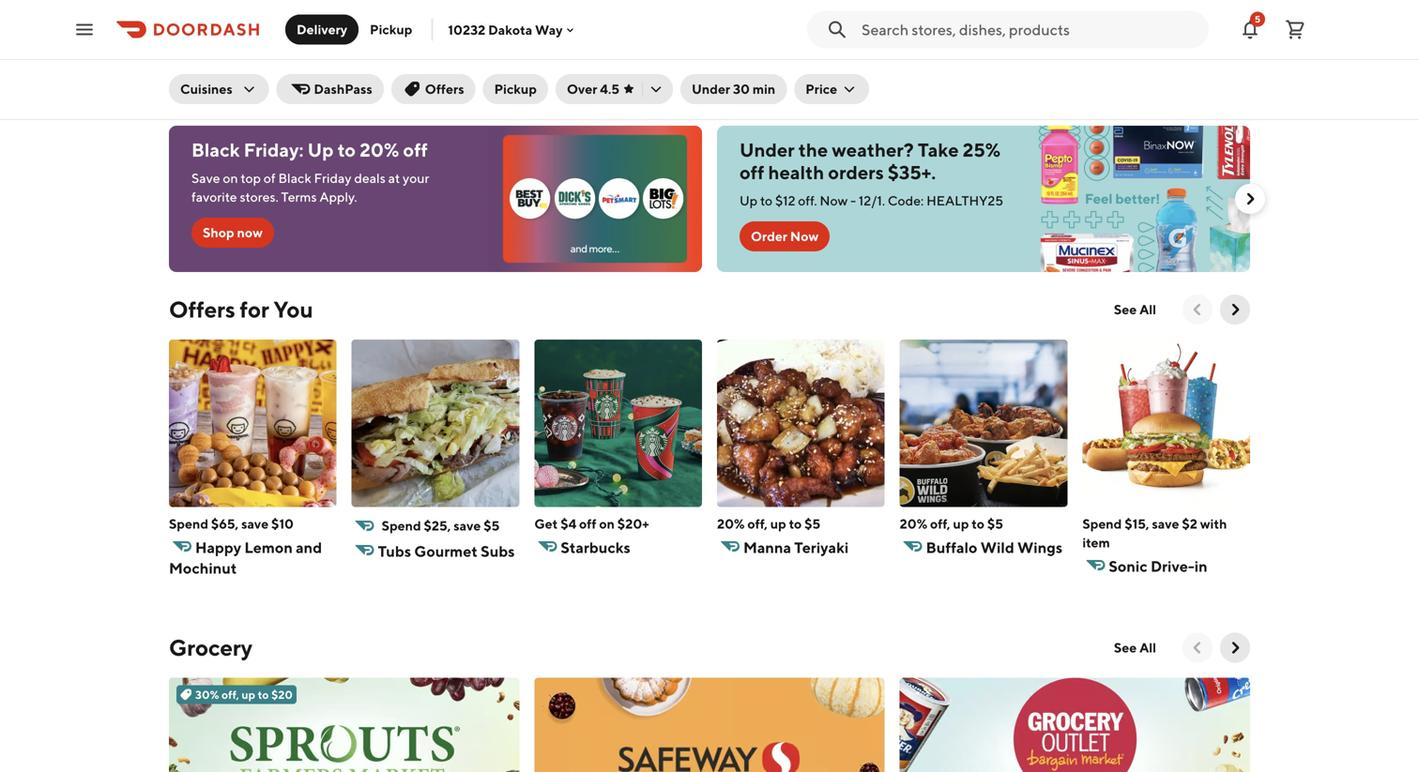 Task type: locate. For each thing, give the bounding box(es) containing it.
cuisines button
[[169, 74, 269, 104]]

to left the $20
[[258, 689, 269, 702]]

2 horizontal spatial $5
[[987, 516, 1003, 532]]

0 vertical spatial see all link
[[1103, 295, 1168, 325]]

0 horizontal spatial up
[[307, 139, 334, 161]]

20% up manna
[[717, 516, 745, 532]]

subs
[[481, 543, 515, 560]]

1 vertical spatial on
[[599, 516, 615, 532]]

0 vertical spatial offers
[[425, 81, 464, 97]]

0 vertical spatial off
[[403, 139, 428, 161]]

black up the terms
[[278, 170, 311, 186]]

2 horizontal spatial up
[[953, 516, 969, 532]]

0 horizontal spatial on
[[223, 170, 238, 186]]

off, for buffalo wild wings
[[930, 516, 950, 532]]

previous button of carousel image
[[1188, 639, 1207, 658]]

off, right 30% at the bottom left of the page
[[222, 689, 239, 702]]

shop now
[[203, 225, 263, 240]]

spend
[[169, 516, 208, 532], [1082, 516, 1122, 532], [382, 518, 421, 534]]

on inside black friday: up to 20% off save on top of black friday deals at your favorite stores. terms apply.
[[223, 170, 238, 186]]

off,
[[747, 516, 768, 532], [930, 516, 950, 532], [222, 689, 239, 702]]

spend left '$65,'
[[169, 516, 208, 532]]

1 vertical spatial off
[[740, 161, 764, 183]]

1 vertical spatial see all link
[[1103, 633, 1168, 663]]

up
[[307, 139, 334, 161], [740, 193, 758, 208]]

$5
[[805, 516, 821, 532], [987, 516, 1003, 532], [484, 518, 500, 534]]

$5 up subs
[[484, 518, 500, 534]]

save up lemon
[[241, 516, 269, 532]]

1 vertical spatial up
[[740, 193, 758, 208]]

now inside button
[[790, 229, 819, 244]]

see all left previous button of carousel icon
[[1114, 640, 1156, 656]]

2 horizontal spatial off
[[740, 161, 764, 183]]

1 vertical spatial see
[[1114, 640, 1137, 656]]

offers down food
[[425, 81, 464, 97]]

0 vertical spatial now
[[820, 193, 848, 208]]

notification bell image
[[1239, 18, 1261, 41]]

0 horizontal spatial spend
[[169, 516, 208, 532]]

spend $65, save $10
[[169, 516, 294, 532]]

20% up buffalo
[[900, 516, 927, 532]]

off left health
[[740, 161, 764, 183]]

2 20% off, up to $5 from the left
[[900, 516, 1003, 532]]

on
[[223, 170, 238, 186], [599, 516, 615, 532]]

0 vertical spatial all
[[1140, 302, 1156, 317]]

1 vertical spatial pickup
[[494, 81, 537, 97]]

pasta
[[1229, 31, 1262, 46]]

up left $12
[[740, 193, 758, 208]]

manna teriyaki
[[743, 539, 849, 557]]

1 see all from the top
[[1114, 302, 1156, 317]]

0 horizontal spatial offers
[[169, 296, 235, 323]]

at
[[388, 170, 400, 186]]

spend up item
[[1082, 516, 1122, 532]]

off inside the under the weather? take 25% off health orders $35+. up to $12 off. now - 12/1. code: healthy25
[[740, 161, 764, 183]]

2 all from the top
[[1140, 640, 1156, 656]]

under inside button
[[692, 81, 730, 97]]

0 vertical spatial see all
[[1114, 302, 1156, 317]]

20% off, up to $5 for buffalo
[[900, 516, 1003, 532]]

see left previous button of carousel icon
[[1114, 640, 1137, 656]]

1 horizontal spatial under
[[740, 139, 795, 161]]

1 vertical spatial now
[[790, 229, 819, 244]]

see all for offers for you
[[1114, 302, 1156, 317]]

1 horizontal spatial on
[[599, 516, 615, 532]]

gourmet
[[414, 543, 478, 560]]

under left 30
[[692, 81, 730, 97]]

to up friday
[[338, 139, 356, 161]]

to
[[338, 139, 356, 161], [760, 193, 773, 208], [789, 516, 802, 532], [972, 516, 985, 532], [258, 689, 269, 702]]

20% off, up to $5 up manna
[[717, 516, 821, 532]]

order now
[[751, 229, 819, 244]]

0 vertical spatial on
[[223, 170, 238, 186]]

tubs
[[378, 543, 411, 560]]

off for under the weather? take 25% off health orders $35+.
[[740, 161, 764, 183]]

off, up manna
[[747, 516, 768, 532]]

previous button of carousel image
[[1188, 300, 1207, 319]]

0 horizontal spatial under
[[692, 81, 730, 97]]

1 horizontal spatial off,
[[747, 516, 768, 532]]

1 vertical spatial under
[[740, 139, 795, 161]]

2 horizontal spatial spend
[[1082, 516, 1122, 532]]

off
[[403, 139, 428, 161], [740, 161, 764, 183], [579, 516, 596, 532]]

1 horizontal spatial spend
[[382, 518, 421, 534]]

$5 for wild
[[987, 516, 1003, 532]]

off up your
[[403, 139, 428, 161]]

2 horizontal spatial save
[[1152, 516, 1179, 532]]

to inside black friday: up to 20% off save on top of black friday deals at your favorite stores. terms apply.
[[338, 139, 356, 161]]

0 horizontal spatial 20%
[[360, 139, 399, 161]]

0 horizontal spatial $5
[[484, 518, 500, 534]]

breakfast
[[851, 31, 908, 46]]

0 vertical spatial under
[[692, 81, 730, 97]]

20%
[[360, 139, 399, 161], [717, 516, 745, 532], [900, 516, 927, 532]]

now
[[237, 225, 263, 240]]

1 horizontal spatial $5
[[805, 516, 821, 532]]

10232 dakota way
[[448, 22, 563, 37]]

to up the manna teriyaki
[[789, 516, 802, 532]]

2 horizontal spatial 20%
[[900, 516, 927, 532]]

spend $25, save $5
[[382, 518, 500, 534]]

$4
[[561, 516, 576, 532]]

1 horizontal spatial 20% off, up to $5
[[900, 516, 1003, 532]]

1 horizontal spatial 20%
[[717, 516, 745, 532]]

way
[[535, 22, 563, 37]]

1 20% off, up to $5 from the left
[[717, 516, 821, 532]]

up up manna
[[770, 516, 786, 532]]

2 see all link from the top
[[1103, 633, 1168, 663]]

off, up buffalo
[[930, 516, 950, 532]]

food
[[422, 31, 453, 46]]

off for black friday: up to 20% off
[[403, 139, 428, 161]]

pickup for right pickup "button"
[[494, 81, 537, 97]]

1 horizontal spatial up
[[740, 193, 758, 208]]

delivery
[[297, 22, 347, 37]]

1 see all link from the top
[[1103, 295, 1168, 325]]

dakota
[[488, 22, 532, 37]]

all left previous button of carousel icon
[[1140, 640, 1156, 656]]

1 vertical spatial all
[[1140, 640, 1156, 656]]

and
[[296, 539, 322, 557]]

1 horizontal spatial up
[[770, 516, 786, 532]]

all
[[1140, 302, 1156, 317], [1140, 640, 1156, 656]]

0 horizontal spatial save
[[241, 516, 269, 532]]

poke
[[261, 31, 291, 46]]

save right $25,
[[454, 518, 481, 534]]

grocery link
[[169, 633, 252, 663]]

on up starbucks
[[599, 516, 615, 532]]

all for grocery
[[1140, 640, 1156, 656]]

1 vertical spatial pickup button
[[483, 74, 548, 104]]

0 vertical spatial pickup
[[370, 22, 412, 37]]

black friday: up to 20% off save on top of black friday deals at your favorite stores. terms apply.
[[191, 139, 429, 205]]

open menu image
[[73, 18, 96, 41]]

see for offers for you
[[1114, 302, 1137, 317]]

20% up deals
[[360, 139, 399, 161]]

shop
[[203, 225, 234, 240]]

$5 up teriyaki
[[805, 516, 821, 532]]

12/1.
[[859, 193, 885, 208]]

1 vertical spatial offers
[[169, 296, 235, 323]]

up
[[770, 516, 786, 532], [953, 516, 969, 532], [242, 689, 255, 702]]

0 vertical spatial pickup button
[[359, 15, 424, 45]]

see all left previous button of carousel image
[[1114, 302, 1156, 317]]

off right $4
[[579, 516, 596, 532]]

0 vertical spatial black
[[191, 139, 240, 161]]

1 vertical spatial black
[[278, 170, 311, 186]]

0 horizontal spatial now
[[790, 229, 819, 244]]

offers left "for"
[[169, 296, 235, 323]]

pho
[[486, 31, 510, 46]]

1 horizontal spatial offers
[[425, 81, 464, 97]]

weather?
[[832, 139, 914, 161]]

under
[[692, 81, 730, 97], [740, 139, 795, 161]]

pickup down pho
[[494, 81, 537, 97]]

20% for manna teriyaki
[[717, 516, 745, 532]]

under inside the under the weather? take 25% off health orders $35+. up to $12 off. now - 12/1. code: healthy25
[[740, 139, 795, 161]]

2 see all from the top
[[1114, 640, 1156, 656]]

next button of carousel image
[[1226, 300, 1245, 319]]

see all link for offers for you
[[1103, 295, 1168, 325]]

save for lemon
[[241, 516, 269, 532]]

now
[[820, 193, 848, 208], [790, 229, 819, 244]]

see
[[1114, 302, 1137, 317], [1114, 640, 1137, 656]]

2 vertical spatial off
[[579, 516, 596, 532]]

0 horizontal spatial pickup button
[[359, 15, 424, 45]]

up up friday
[[307, 139, 334, 161]]

under for the
[[740, 139, 795, 161]]

10232 dakota way button
[[448, 22, 578, 37]]

$5 up buffalo wild wings
[[987, 516, 1003, 532]]

4.5
[[600, 81, 619, 97]]

save for drive-
[[1152, 516, 1179, 532]]

25%
[[963, 139, 1001, 161]]

price
[[806, 81, 837, 97]]

save left $2
[[1152, 516, 1179, 532]]

see all link left previous button of carousel icon
[[1103, 633, 1168, 663]]

see left previous button of carousel image
[[1114, 302, 1137, 317]]

now left -
[[820, 193, 848, 208]]

delivery button
[[285, 15, 359, 45]]

friday:
[[244, 139, 304, 161]]

1 horizontal spatial pickup
[[494, 81, 537, 97]]

1 horizontal spatial now
[[820, 193, 848, 208]]

2 see from the top
[[1114, 640, 1137, 656]]

see all link left previous button of carousel image
[[1103, 295, 1168, 325]]

burgers
[[782, 31, 829, 46]]

over 4.5
[[567, 81, 619, 97]]

the
[[799, 139, 828, 161]]

0 horizontal spatial 20% off, up to $5
[[717, 516, 821, 532]]

1 vertical spatial see all
[[1114, 640, 1156, 656]]

1 all from the top
[[1140, 302, 1156, 317]]

wild
[[981, 539, 1014, 557]]

20% off, up to $5 up buffalo
[[900, 516, 1003, 532]]

pickup
[[370, 22, 412, 37], [494, 81, 537, 97]]

0 vertical spatial see
[[1114, 302, 1137, 317]]

up up buffalo
[[953, 516, 969, 532]]

pickup left food
[[370, 22, 412, 37]]

see all for grocery
[[1114, 640, 1156, 656]]

$15,
[[1125, 516, 1149, 532]]

up for manna
[[770, 516, 786, 532]]

1 see from the top
[[1114, 302, 1137, 317]]

dashpass button
[[276, 74, 384, 104]]

up left the $20
[[242, 689, 255, 702]]

spend up tubs
[[382, 518, 421, 534]]

under 30 min button
[[680, 74, 787, 104]]

all left previous button of carousel image
[[1140, 302, 1156, 317]]

over 4.5 button
[[556, 74, 673, 104]]

you
[[274, 296, 313, 323]]

0 horizontal spatial pickup
[[370, 22, 412, 37]]

offers inside button
[[425, 81, 464, 97]]

spend inside spend $15, save $2 with item
[[1082, 516, 1122, 532]]

item
[[1082, 535, 1110, 551]]

black up the save
[[191, 139, 240, 161]]

code:
[[888, 193, 924, 208]]

next button of carousel image
[[1241, 0, 1260, 18], [1241, 190, 1260, 208], [1226, 639, 1245, 658]]

20% for buffalo wild wings
[[900, 516, 927, 532]]

save inside spend $15, save $2 with item
[[1152, 516, 1179, 532]]

now right order
[[790, 229, 819, 244]]

1 horizontal spatial save
[[454, 518, 481, 534]]

on left top
[[223, 170, 238, 186]]

under up health
[[740, 139, 795, 161]]

save
[[241, 516, 269, 532], [1152, 516, 1179, 532], [454, 518, 481, 534]]

0 vertical spatial up
[[307, 139, 334, 161]]

to left $12
[[760, 193, 773, 208]]

2 horizontal spatial off,
[[930, 516, 950, 532]]

0 horizontal spatial off
[[403, 139, 428, 161]]

2 vertical spatial next button of carousel image
[[1226, 639, 1245, 658]]

off inside black friday: up to 20% off save on top of black friday deals at your favorite stores. terms apply.
[[403, 139, 428, 161]]



Task type: describe. For each thing, give the bounding box(es) containing it.
get
[[534, 516, 558, 532]]

pickup for topmost pickup "button"
[[370, 22, 412, 37]]

coffee
[[182, 31, 223, 46]]

spend for happy
[[169, 516, 208, 532]]

30% off, up to $20
[[195, 689, 293, 702]]

shop now button
[[191, 218, 274, 248]]

$35+.
[[888, 161, 936, 183]]

off, for manna teriyaki
[[747, 516, 768, 532]]

to inside the under the weather? take 25% off health orders $35+. up to $12 off. now - 12/1. code: healthy25
[[760, 193, 773, 208]]

$12
[[775, 193, 795, 208]]

$2
[[1182, 516, 1198, 532]]

offers for offers
[[425, 81, 464, 97]]

30
[[733, 81, 750, 97]]

stores.
[[240, 189, 279, 205]]

your
[[403, 170, 429, 186]]

0 horizontal spatial off,
[[222, 689, 239, 702]]

now inside the under the weather? take 25% off health orders $35+. up to $12 off. now - 12/1. code: healthy25
[[820, 193, 848, 208]]

friday
[[314, 170, 352, 186]]

order
[[751, 229, 788, 244]]

in
[[1195, 558, 1208, 576]]

to up buffalo wild wings
[[972, 516, 985, 532]]

up for buffalo
[[953, 516, 969, 532]]

0 horizontal spatial up
[[242, 689, 255, 702]]

health
[[768, 161, 824, 183]]

healthy25
[[926, 193, 1003, 208]]

off.
[[798, 193, 817, 208]]

terms
[[281, 189, 317, 205]]

see all link for grocery
[[1103, 633, 1168, 663]]

$20
[[271, 689, 293, 702]]

under for 30
[[692, 81, 730, 97]]

10232
[[448, 22, 485, 37]]

of
[[264, 170, 276, 186]]

deals
[[354, 170, 386, 186]]

$5 for teriyaki
[[805, 516, 821, 532]]

price button
[[794, 74, 869, 104]]

0 vertical spatial next button of carousel image
[[1241, 0, 1260, 18]]

sonic
[[1109, 558, 1148, 576]]

buffalo
[[926, 539, 977, 557]]

dashpass
[[314, 81, 372, 97]]

offers button
[[391, 74, 475, 104]]

lemon
[[244, 539, 293, 557]]

min
[[753, 81, 776, 97]]

up inside black friday: up to 20% off save on top of black friday deals at your favorite stores. terms apply.
[[307, 139, 334, 161]]

cuisines
[[180, 81, 233, 97]]

$25,
[[424, 518, 451, 534]]

buffalo wild wings
[[926, 539, 1063, 557]]

tubs gourmet subs
[[378, 543, 515, 560]]

manna
[[743, 539, 791, 557]]

offers for you link
[[169, 295, 313, 325]]

20% off, up to $5 for manna
[[717, 516, 821, 532]]

5
[[1255, 14, 1261, 24]]

happy
[[195, 539, 241, 557]]

0 items, open order cart image
[[1284, 18, 1307, 41]]

offers for you
[[169, 296, 313, 323]]

$10
[[271, 516, 294, 532]]

pizza
[[555, 31, 587, 46]]

spend $15, save $2 with item
[[1082, 516, 1227, 551]]

under 30 min
[[692, 81, 776, 97]]

with
[[1200, 516, 1227, 532]]

1 horizontal spatial off
[[579, 516, 596, 532]]

offers for offers for you
[[169, 296, 235, 323]]

spend for sonic
[[1082, 516, 1122, 532]]

Store search: begin typing to search for stores available on DoorDash text field
[[862, 19, 1198, 40]]

save
[[191, 170, 220, 186]]

starbucks
[[561, 539, 631, 557]]

chicken
[[1001, 31, 1051, 46]]

fast
[[394, 31, 419, 46]]

all for offers for you
[[1140, 302, 1156, 317]]

mochinut
[[169, 560, 237, 577]]

1 horizontal spatial pickup button
[[483, 74, 548, 104]]

$65,
[[211, 516, 239, 532]]

drive-
[[1151, 558, 1195, 576]]

see for grocery
[[1114, 640, 1137, 656]]

apply.
[[319, 189, 357, 205]]

$20+
[[617, 516, 649, 532]]

over
[[567, 81, 597, 97]]

1 vertical spatial next button of carousel image
[[1241, 190, 1260, 208]]

for
[[240, 296, 269, 323]]

get $4 off on $20+
[[534, 516, 649, 532]]

take
[[918, 139, 959, 161]]

grocery
[[169, 635, 252, 661]]

fast food
[[394, 31, 453, 46]]

30%
[[195, 689, 219, 702]]

-
[[850, 193, 856, 208]]

healthy
[[326, 31, 373, 46]]

0 horizontal spatial black
[[191, 139, 240, 161]]

favorite
[[191, 189, 237, 205]]

under the weather? take 25% off health orders $35+. up to $12 off. now - 12/1. code: healthy25
[[740, 139, 1003, 208]]

chinese
[[928, 31, 977, 46]]

1 horizontal spatial black
[[278, 170, 311, 186]]

top
[[241, 170, 261, 186]]

sonic drive-in
[[1109, 558, 1208, 576]]

20% inside black friday: up to 20% off save on top of black friday deals at your favorite stores. terms apply.
[[360, 139, 399, 161]]

order now button
[[740, 222, 830, 252]]

teriyaki
[[794, 539, 849, 557]]

up inside the under the weather? take 25% off health orders $35+. up to $12 off. now - 12/1. code: healthy25
[[740, 193, 758, 208]]

orders
[[828, 161, 884, 183]]



Task type: vqa. For each thing, say whether or not it's contained in the screenshot.
$ • Deli, Sandwiches
no



